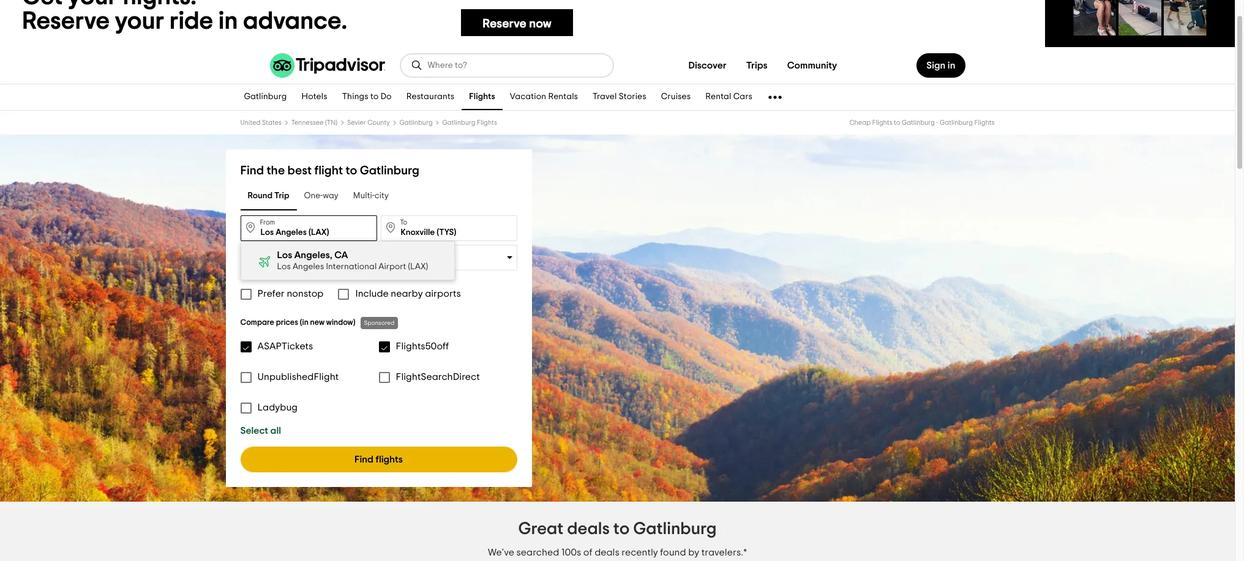 Task type: describe. For each thing, give the bounding box(es) containing it.
(lax)
[[408, 263, 428, 271]]

great
[[519, 521, 564, 538]]

to
[[400, 219, 408, 226]]

flights
[[376, 455, 403, 465]]

hotels
[[302, 93, 328, 101]]

flights down flights link
[[477, 119, 497, 126]]

ca
[[335, 251, 348, 260]]

city or airport text field for to
[[381, 216, 517, 241]]

to right cheap
[[894, 119, 901, 126]]

round
[[248, 192, 273, 201]]

sevier
[[347, 119, 366, 126]]

rental cars link
[[699, 85, 760, 110]]

gatlinburg left -
[[902, 119, 935, 126]]

new
[[310, 319, 325, 327]]

airports
[[425, 289, 461, 299]]

rental cars
[[706, 93, 753, 101]]

all
[[270, 426, 281, 436]]

round trip
[[248, 192, 289, 201]]

flights50off
[[396, 342, 449, 352]]

multi-
[[353, 192, 375, 201]]

12/6
[[352, 259, 368, 267]]

depart wed, 11/29
[[260, 249, 301, 267]]

of
[[584, 548, 593, 558]]

include nearby airports
[[356, 289, 461, 299]]

advertisement region
[[0, 0, 1236, 47]]

cheap flights to gatlinburg - gatlinburg flights
[[850, 119, 995, 126]]

travel stories link
[[586, 85, 654, 110]]

(in
[[300, 319, 309, 327]]

to right flight
[[346, 165, 357, 177]]

way
[[323, 192, 339, 201]]

window)
[[326, 319, 356, 327]]

the
[[267, 165, 285, 177]]

include
[[356, 289, 389, 299]]

rental
[[706, 93, 732, 101]]

(tn)
[[325, 119, 338, 126]]

11/29
[[282, 259, 301, 267]]

airport
[[379, 263, 406, 271]]

nonstop
[[287, 289, 324, 299]]

flights right cheap
[[873, 119, 893, 126]]

prefer nonstop
[[258, 289, 324, 299]]

find flights button
[[240, 447, 517, 473]]

angeles,
[[295, 251, 333, 260]]

sign in
[[927, 61, 956, 70]]

multi-city
[[353, 192, 389, 201]]

flights right -
[[975, 119, 995, 126]]

we've searched 100s of deals recently found by travelers.*
[[488, 548, 747, 558]]

tennessee
[[292, 119, 324, 126]]

sponsored
[[364, 320, 395, 327]]

things
[[342, 93, 369, 101]]

los angeles, ca los angeles international airport (lax)
[[277, 251, 428, 271]]

vacation rentals
[[510, 93, 578, 101]]

gatlinburg up city
[[360, 165, 420, 177]]

1 horizontal spatial gatlinburg link
[[400, 119, 433, 126]]

wed, for wed, 11/29
[[260, 259, 280, 267]]

travel
[[593, 93, 617, 101]]

gatlinburg down restaurants link
[[400, 119, 433, 126]]

find flights
[[355, 455, 403, 465]]

found
[[661, 548, 687, 558]]

2 los from the top
[[277, 263, 291, 271]]

discover
[[689, 61, 727, 70]]

states
[[262, 119, 282, 126]]

restaurants link
[[399, 85, 462, 110]]

unpublishedflight
[[258, 372, 339, 382]]

community
[[788, 61, 838, 70]]

cars
[[734, 93, 753, 101]]

county
[[368, 119, 390, 126]]

tripadvisor image
[[270, 53, 385, 78]]

search image
[[411, 59, 423, 72]]

-
[[937, 119, 939, 126]]

one-
[[304, 192, 323, 201]]

sign
[[927, 61, 946, 70]]

vacation rentals link
[[503, 85, 586, 110]]

sevier county
[[347, 119, 390, 126]]

100s
[[562, 548, 582, 558]]

return
[[330, 249, 350, 256]]

travel stories
[[593, 93, 647, 101]]



Task type: vqa. For each thing, say whether or not it's contained in the screenshot.
rightmost Gatlinburg link
yes



Task type: locate. For each thing, give the bounding box(es) containing it.
find for find the best flight to gatlinburg
[[240, 165, 264, 177]]

community button
[[778, 53, 847, 78]]

cruises link
[[654, 85, 699, 110]]

angeles
[[293, 263, 324, 271]]

to
[[371, 93, 379, 101], [894, 119, 901, 126], [346, 165, 357, 177], [614, 521, 630, 538]]

1 horizontal spatial find
[[355, 455, 374, 465]]

2 wed, from the left
[[330, 259, 350, 267]]

nearby
[[391, 289, 423, 299]]

international
[[326, 263, 377, 271]]

wed, for wed, 12/6
[[330, 259, 350, 267]]

gatlinburg up "found"
[[634, 521, 717, 538]]

0 horizontal spatial gatlinburg link
[[237, 85, 294, 110]]

select
[[240, 426, 268, 436]]

travelers.*
[[702, 548, 747, 558]]

find left flights
[[355, 455, 374, 465]]

hotels link
[[294, 85, 335, 110]]

None search field
[[401, 55, 613, 77]]

1 wed, from the left
[[260, 259, 280, 267]]

gatlinburg down flights link
[[443, 119, 476, 126]]

to left do at top
[[371, 93, 379, 101]]

gatlinburg link up the united states link
[[237, 85, 294, 110]]

1 vertical spatial gatlinburg link
[[400, 119, 433, 126]]

vacation
[[510, 93, 547, 101]]

city
[[375, 192, 389, 201]]

gatlinburg flights
[[443, 119, 497, 126]]

los down depart
[[277, 263, 291, 271]]

asaptickets
[[258, 342, 313, 352]]

1
[[400, 258, 403, 267]]

gatlinburg right -
[[940, 119, 973, 126]]

1 horizontal spatial wed,
[[330, 259, 350, 267]]

compare prices (in new window)
[[240, 319, 356, 327]]

0 vertical spatial find
[[240, 165, 264, 177]]

0 vertical spatial los
[[277, 251, 292, 260]]

gatlinburg up the united states link
[[244, 93, 287, 101]]

tennessee (tn) link
[[292, 119, 338, 126]]

from
[[260, 219, 275, 226]]

tennessee (tn)
[[292, 119, 338, 126]]

0 vertical spatial deals
[[567, 521, 610, 538]]

cruises
[[661, 93, 691, 101]]

1 horizontal spatial city or airport text field
[[381, 216, 517, 241]]

flight
[[315, 165, 343, 177]]

united states link
[[240, 119, 282, 126]]

deals right of
[[595, 548, 620, 558]]

1 city or airport text field from the left
[[240, 216, 377, 241]]

searched
[[517, 548, 560, 558]]

0 horizontal spatial find
[[240, 165, 264, 177]]

to up the we've searched 100s of deals recently found by travelers.*
[[614, 521, 630, 538]]

we've
[[488, 548, 515, 558]]

flights link
[[462, 85, 503, 110]]

city or airport text field for from
[[240, 216, 377, 241]]

deals up of
[[567, 521, 610, 538]]

flights up gatlinburg flights
[[469, 93, 495, 101]]

city or airport text field up angeles,
[[240, 216, 377, 241]]

things to do link
[[335, 85, 399, 110]]

city or airport text field up economy on the top of the page
[[381, 216, 517, 241]]

,
[[403, 258, 406, 267]]

ladybug
[[258, 403, 298, 413]]

great deals to gatlinburg
[[519, 521, 717, 538]]

wed, inside depart wed, 11/29
[[260, 259, 280, 267]]

find
[[240, 165, 264, 177], [355, 455, 374, 465]]

0 horizontal spatial wed,
[[260, 259, 280, 267]]

compare
[[240, 319, 274, 327]]

gatlinburg link down restaurants link
[[400, 119, 433, 126]]

united
[[240, 119, 261, 126]]

flights
[[469, 93, 495, 101], [477, 119, 497, 126], [873, 119, 893, 126], [975, 119, 995, 126]]

0 vertical spatial gatlinburg link
[[237, 85, 294, 110]]

things to do
[[342, 93, 392, 101]]

find for find flights
[[355, 455, 374, 465]]

discover button
[[679, 53, 737, 78]]

trips button
[[737, 53, 778, 78]]

los left angeles,
[[277, 251, 292, 260]]

in
[[948, 61, 956, 70]]

wed, down 'return'
[[330, 259, 350, 267]]

depart
[[260, 249, 282, 256]]

City or Airport text field
[[240, 216, 377, 241], [381, 216, 517, 241]]

0 horizontal spatial city or airport text field
[[240, 216, 377, 241]]

recently
[[622, 548, 658, 558]]

wed, down depart
[[260, 259, 280, 267]]

cheap
[[850, 119, 871, 126]]

los
[[277, 251, 292, 260], [277, 263, 291, 271]]

1 vertical spatial deals
[[595, 548, 620, 558]]

2 city or airport text field from the left
[[381, 216, 517, 241]]

1 los from the top
[[277, 251, 292, 260]]

1 vertical spatial find
[[355, 455, 374, 465]]

economy
[[407, 258, 443, 267]]

sevier county link
[[347, 119, 390, 126]]

find inside button
[[355, 455, 374, 465]]

find the best flight to gatlinburg
[[240, 165, 420, 177]]

wed,
[[260, 259, 280, 267], [330, 259, 350, 267]]

return wed, 12/6
[[330, 249, 368, 267]]

sign in link
[[917, 53, 966, 78]]

trip
[[274, 192, 289, 201]]

gatlinburg flights link
[[443, 119, 497, 126]]

prices
[[276, 319, 298, 327]]

find left the
[[240, 165, 264, 177]]

do
[[381, 93, 392, 101]]

one-way
[[304, 192, 339, 201]]

gatlinburg link
[[237, 85, 294, 110], [400, 119, 433, 126]]

restaurants
[[407, 93, 455, 101]]

select all
[[240, 426, 281, 436]]

prefer
[[258, 289, 285, 299]]

Search search field
[[428, 60, 603, 71]]

best
[[288, 165, 312, 177]]

1 vertical spatial los
[[277, 263, 291, 271]]

stories
[[619, 93, 647, 101]]

wed, inside return wed, 12/6
[[330, 259, 350, 267]]



